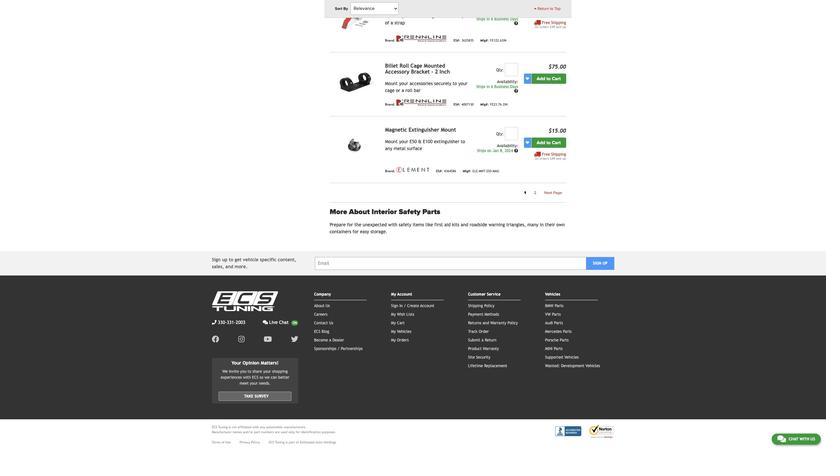 Task type: describe. For each thing, give the bounding box(es) containing it.
and down top
[[556, 25, 562, 29]]

with inside ecs tuning is not affiliated with any automobile manufacturers. manufacturer names and/or part numbers are used only for identification purposes.
[[253, 425, 259, 429]]

affiliated
[[238, 425, 252, 429]]

facebook logo image
[[212, 336, 219, 343]]

shipping policy link
[[468, 304, 495, 308]]

us for contact us
[[329, 321, 333, 325]]

add to wish list image for $75.00
[[526, 77, 529, 80]]

mfg#: fe23.76-2in
[[481, 103, 508, 106]]

1 link
[[521, 188, 530, 197]]

wanted: development vehicles link
[[545, 364, 600, 368]]

replacement
[[484, 364, 508, 368]]

1 vertical spatial /
[[338, 346, 340, 351]]

and/or
[[243, 430, 253, 434]]

survey
[[255, 394, 269, 399]]

1 $49 from the top
[[550, 25, 555, 29]]

a right submit
[[482, 338, 484, 342]]

mfg#: fe122.63in
[[481, 39, 507, 42]]

we
[[222, 369, 228, 374]]

vehicles up bmw parts link at the right bottom of page
[[545, 292, 561, 297]]

business for ships in 6 business days question circle icon
[[495, 17, 509, 21]]

sign for sign in / create account
[[391, 304, 398, 308]]

your opinion matters!
[[232, 360, 279, 366]]

1 availability: from the top
[[497, 12, 518, 16]]

fe23.76-
[[490, 103, 503, 106]]

0 horizontal spatial of
[[222, 440, 225, 444]]

youtube logo image
[[264, 336, 272, 343]]

instagram logo image
[[238, 336, 245, 343]]

with inside we invite you to share your shopping experiences with ecs so we can better meet your needs.
[[243, 375, 251, 380]]

vw parts link
[[545, 312, 561, 317]]

availability: for $15.00
[[497, 143, 518, 148]]

or
[[396, 88, 401, 93]]

mnt-
[[479, 169, 487, 173]]

jan
[[493, 148, 499, 153]]

vehicles up the wanted: development vehicles link
[[565, 355, 579, 360]]

1 vertical spatial policy
[[508, 321, 518, 325]]

mercedes parts
[[545, 329, 572, 334]]

add to cart button for $75.00
[[532, 73, 566, 84]]

enthusiast auto holdings link
[[300, 440, 336, 445]]

my for my cart
[[391, 321, 396, 325]]

share
[[253, 369, 262, 374]]

qty: for magnetic extinguisher mount
[[496, 132, 504, 136]]

0 horizontal spatial return
[[485, 338, 497, 342]]

vehicles up orders
[[397, 329, 412, 334]]

add to cart for $75.00
[[537, 76, 561, 81]]

so
[[260, 375, 264, 380]]

us for about us
[[326, 304, 330, 308]]

audi parts link
[[545, 321, 563, 325]]

ecs for ecs tuning is not affiliated with any automobile manufacturers. manufacturer names and/or part numbers are used only for identification purposes.
[[212, 425, 217, 429]]

get
[[235, 257, 242, 262]]

add to cart button for $15.00
[[532, 137, 566, 148]]

qty: for billet roll cage mounted accessory bracket - 2 inch
[[496, 68, 504, 72]]

accessory
[[385, 69, 410, 75]]

es#: 4364586
[[436, 169, 456, 173]]

triangles,
[[507, 222, 526, 227]]

unexpected
[[363, 222, 387, 227]]

1 horizontal spatial account
[[420, 304, 435, 308]]

caret up image
[[534, 7, 537, 11]]

contact us
[[314, 321, 333, 325]]

opinion
[[243, 360, 260, 366]]

pull
[[462, 13, 470, 18]]

any inside ecs tuning is not affiliated with any automobile manufacturers. manufacturer names and/or part numbers are used only for identification purposes.
[[260, 425, 265, 429]]

up inside sign up to get vehicle specific content, sales, and more.
[[222, 257, 228, 262]]

parts for porsche parts
[[560, 338, 569, 342]]

submit a return link
[[468, 338, 497, 342]]

part inside ecs tuning is not affiliated with any automobile manufacturers. manufacturer names and/or part numbers are used only for identification purposes.
[[254, 430, 260, 434]]

mag
[[493, 169, 499, 173]]

sign up button
[[587, 257, 615, 270]]

many
[[528, 222, 539, 227]]

add for $15.00
[[537, 140, 546, 145]]

1 free shipping on orders $49 and up from the top
[[535, 20, 566, 29]]

1 days from the top
[[510, 17, 518, 21]]

used
[[281, 430, 288, 434]]

0 horizontal spatial account
[[397, 292, 412, 297]]

add for $75.00
[[537, 76, 546, 81]]

parts for audi parts
[[554, 321, 563, 325]]

product
[[468, 346, 482, 351]]

0 vertical spatial ships
[[477, 17, 486, 21]]

2 vertical spatial es#:
[[436, 169, 443, 173]]

2 vertical spatial shipping
[[468, 304, 483, 308]]

us inside chat with us link
[[811, 437, 816, 441]]

dealer
[[333, 338, 344, 342]]

250-
[[487, 169, 493, 173]]

about us link
[[314, 304, 330, 308]]

0 vertical spatial return
[[538, 6, 549, 11]]

parts for bmw parts
[[555, 304, 564, 308]]

question circle image
[[515, 89, 518, 93]]

and inside prepare for the unexpected with safety items like first aid kits and roadside warning triangles, many in their own containers for easy storage.
[[461, 222, 469, 227]]

extinguisher inside 2.63" rennline fire extinguisher quick disconnect
[[435, 0, 466, 1]]

1 vertical spatial part
[[289, 440, 295, 444]]

names
[[233, 430, 242, 434]]

to inside mount your accessories securely to your cage or a roll bar
[[453, 81, 457, 86]]

my for my wish lists
[[391, 312, 396, 317]]

roll
[[400, 63, 409, 69]]

experiences
[[221, 375, 242, 380]]

sign for sign up to get vehicle specific content, sales, and more.
[[212, 257, 221, 262]]

manufacturers.
[[284, 425, 307, 429]]

your up we
[[263, 369, 271, 374]]

mfg#: for mounted
[[481, 103, 489, 106]]

in for ships in 6 business days question circle icon
[[487, 17, 490, 21]]

question circle image for ships in 6 business days
[[515, 22, 518, 25]]

privacy policy link
[[240, 440, 260, 445]]

your right securely
[[459, 81, 468, 86]]

partnerships
[[341, 346, 363, 351]]

sign up to get vehicle specific content, sales, and more.
[[212, 257, 296, 269]]

my cart link
[[391, 321, 405, 325]]

ships for magnetic extinguisher mount
[[477, 148, 486, 153]]

to inside sign up to get vehicle specific content, sales, and more.
[[229, 257, 233, 262]]

track order link
[[468, 329, 489, 334]]

shipping policy
[[468, 304, 495, 308]]

lifetime
[[468, 364, 483, 368]]

lifetime replacement link
[[468, 364, 508, 368]]

and up order
[[483, 321, 489, 325]]

terms of use link
[[212, 440, 231, 445]]

careers
[[314, 312, 328, 317]]

service
[[487, 292, 501, 297]]

lifetime replacement
[[468, 364, 508, 368]]

es#: for extinguisher
[[454, 39, 461, 42]]

2 $49 from the top
[[550, 157, 555, 160]]

parts for vw parts
[[552, 312, 561, 317]]

2 6 from the top
[[491, 84, 493, 89]]

track order
[[468, 329, 489, 334]]

in for question circle image
[[487, 84, 490, 89]]

page
[[554, 190, 562, 195]]

paginated product list navigation navigation
[[330, 188, 566, 197]]

extinguisher inside release your fire extinguisher at the pull of a strap
[[422, 13, 447, 18]]

site
[[468, 355, 475, 360]]

ships on jan 8, 2024
[[477, 148, 515, 153]]

like
[[426, 222, 433, 227]]

comments image
[[263, 320, 268, 325]]

ecs tuning image
[[212, 291, 278, 311]]

2 days from the top
[[510, 84, 518, 89]]

prepare for the unexpected with safety items like first aid kits and roadside warning triangles, many in their own containers for easy storage.
[[330, 222, 565, 234]]

0 horizontal spatial about
[[314, 304, 325, 308]]

1 vertical spatial for
[[353, 229, 359, 234]]

needs.
[[259, 381, 271, 386]]

vehicle
[[243, 257, 259, 262]]

inch
[[440, 69, 450, 75]]

track
[[468, 329, 478, 334]]

supported
[[545, 355, 564, 360]]

matters!
[[261, 360, 279, 366]]

customer service
[[468, 292, 501, 297]]

0 vertical spatial warranty
[[491, 321, 507, 325]]

cart down $75.00
[[552, 76, 561, 81]]

parts for mercedes parts
[[563, 329, 572, 334]]

contact
[[314, 321, 328, 325]]

brand: for accessory
[[385, 103, 395, 106]]

disconnect
[[401, 1, 428, 7]]

live
[[269, 320, 278, 325]]

more.
[[235, 264, 248, 269]]

tuning for part
[[275, 440, 285, 444]]

mount your e50 & e100 extinguisher to any metal surface
[[385, 139, 465, 151]]

0 vertical spatial shipping
[[551, 20, 566, 25]]

parts up like
[[423, 207, 441, 216]]

ships for billet roll cage mounted accessory bracket - 2 inch
[[477, 84, 486, 89]]

element - corporate logo image
[[397, 167, 430, 172]]

1 add to cart button from the top
[[532, 6, 566, 16]]

vw parts
[[545, 312, 561, 317]]

my for my vehicles
[[391, 329, 396, 334]]

fe122.63in
[[490, 39, 507, 42]]

and inside sign up to get vehicle specific content, sales, and more.
[[226, 264, 233, 269]]

0 vertical spatial /
[[404, 304, 406, 308]]

audi parts
[[545, 321, 563, 325]]

ecs blog
[[314, 329, 329, 334]]

privacy policy
[[240, 440, 260, 444]]

your right meet
[[250, 381, 258, 386]]

become
[[314, 338, 328, 342]]

question circle image for ships on jan 8, 2024
[[515, 149, 518, 153]]

a inside release your fire extinguisher at the pull of a strap
[[391, 20, 393, 25]]

1 vertical spatial mount
[[441, 127, 456, 133]]

2.63" rennline fire extinguisher quick disconnect link
[[385, 0, 466, 7]]

with inside prepare for the unexpected with safety items like first aid kits and roadside warning triangles, many in their own containers for easy storage.
[[388, 222, 398, 227]]

any inside mount your e50 & e100 extinguisher to any metal surface
[[385, 146, 393, 151]]

my for my orders
[[391, 338, 396, 342]]

mount for billet roll cage mounted accessory bracket - 2 inch
[[385, 81, 398, 86]]

ecs tuning is part of enthusiast auto holdings
[[269, 440, 336, 444]]

mini
[[545, 346, 553, 351]]

top
[[555, 6, 561, 11]]

sign for sign up
[[593, 261, 602, 266]]



Task type: vqa. For each thing, say whether or not it's contained in the screenshot.
Payment Methods link on the right bottom of page
yes



Task type: locate. For each thing, give the bounding box(es) containing it.
1 vertical spatial es#:
[[454, 103, 461, 106]]

1 horizontal spatial part
[[289, 440, 295, 444]]

my left orders
[[391, 338, 396, 342]]

ships in 6 business days for ships in 6 business days question circle icon
[[477, 17, 518, 21]]

1 vertical spatial extinguisher
[[409, 127, 440, 133]]

for left easy
[[353, 229, 359, 234]]

and right sales,
[[226, 264, 233, 269]]

1 add to wish list image from the top
[[526, 77, 529, 80]]

extinguisher inside mount your e50 & e100 extinguisher to any metal surface
[[434, 139, 460, 144]]

2 horizontal spatial sign
[[593, 261, 602, 266]]

of left the use
[[222, 440, 225, 444]]

part right and/or
[[254, 430, 260, 434]]

is for not
[[229, 425, 231, 429]]

more about interior safety parts
[[330, 207, 441, 216]]

the inside prepare for the unexpected with safety items like first aid kits and roadside warning triangles, many in their own containers for easy storage.
[[355, 222, 361, 227]]

mount inside mount your accessories securely to your cage or a roll bar
[[385, 81, 398, 86]]

cart down wish
[[397, 321, 405, 325]]

availability: up 2024 on the right of the page
[[497, 143, 518, 148]]

qty: up "8,"
[[496, 132, 504, 136]]

chat inside chat with us link
[[789, 437, 799, 441]]

mfg#: left fe122.63in
[[481, 39, 489, 42]]

rennline - corporate logo image down "bar"
[[397, 99, 447, 106]]

ecs for ecs blog
[[314, 329, 321, 334]]

comments image
[[778, 435, 787, 443]]

return right caret up icon
[[538, 6, 549, 11]]

with up meet
[[243, 375, 251, 380]]

1 vertical spatial in
[[487, 84, 490, 89]]

sponsorships
[[314, 346, 337, 351]]

free shipping on orders $49 and up down $15.00
[[535, 152, 566, 160]]

return to top
[[537, 6, 561, 11]]

extinguisher down 2.63" rennline fire extinguisher quick disconnect
[[422, 13, 447, 18]]

1 orders from the top
[[540, 25, 549, 29]]

extinguisher up at
[[435, 0, 466, 1]]

us right comments image
[[811, 437, 816, 441]]

1 brand: from the top
[[385, 39, 395, 42]]

parts down porsche parts link
[[554, 346, 563, 351]]

your inside release your fire extinguisher at the pull of a strap
[[402, 13, 411, 18]]

1 vertical spatial add to cart button
[[532, 73, 566, 84]]

securely
[[434, 81, 452, 86]]

ecs up manufacturer on the bottom left of page
[[212, 425, 217, 429]]

1 vertical spatial free shipping on orders $49 and up
[[535, 152, 566, 160]]

my vehicles
[[391, 329, 412, 334]]

a down release
[[391, 20, 393, 25]]

my wish lists link
[[391, 312, 415, 317]]

es#: left 3625835
[[454, 39, 461, 42]]

1 vertical spatial chat
[[789, 437, 799, 441]]

my orders
[[391, 338, 409, 342]]

to inside we invite you to share your shopping experiences with ecs so we can better meet your needs.
[[248, 369, 251, 374]]

0 vertical spatial extinguisher
[[435, 0, 466, 1]]

1 vertical spatial the
[[355, 222, 361, 227]]

0 vertical spatial tuning
[[218, 425, 228, 429]]

2 orders from the top
[[540, 157, 549, 160]]

my up my vehicles "link"
[[391, 321, 396, 325]]

chat right live on the left bottom of page
[[279, 320, 289, 325]]

1 6 from the top
[[491, 17, 493, 21]]

1 qty: from the top
[[496, 68, 504, 72]]

orders
[[397, 338, 409, 342]]

billet roll cage mounted accessory bracket - 2 inch
[[385, 63, 450, 75]]

0 vertical spatial free shipping on orders $49 and up
[[535, 20, 566, 29]]

0 vertical spatial on
[[535, 25, 539, 29]]

bracket
[[411, 69, 430, 75]]

0 vertical spatial orders
[[540, 25, 549, 29]]

of inside release your fire extinguisher at the pull of a strap
[[385, 20, 389, 25]]

supported vehicles
[[545, 355, 579, 360]]

brand: left element - corporate logo
[[385, 169, 395, 173]]

ecs for ecs tuning is part of enthusiast auto holdings
[[269, 440, 274, 444]]

2 availability: from the top
[[497, 79, 518, 84]]

1 add from the top
[[537, 8, 546, 14]]

my orders link
[[391, 338, 409, 342]]

with up and/or
[[253, 425, 259, 429]]

0 horizontal spatial is
[[229, 425, 231, 429]]

1 vertical spatial orders
[[540, 157, 549, 160]]

we
[[265, 375, 270, 380]]

0 horizontal spatial /
[[338, 346, 340, 351]]

1 horizontal spatial return
[[538, 6, 549, 11]]

es#: left 4364586
[[436, 169, 443, 173]]

ecs inside we invite you to share your shopping experiences with ecs so we can better meet your needs.
[[252, 375, 259, 380]]

in inside prepare for the unexpected with safety items like first aid kits and roadside warning triangles, many in their own containers for easy storage.
[[540, 222, 544, 227]]

1 rennline - corporate logo image from the top
[[397, 35, 447, 42]]

for down manufacturers.
[[296, 430, 300, 434]]

2in
[[503, 103, 508, 106]]

any left metal
[[385, 146, 393, 151]]

a inside mount your accessories securely to your cage or a roll bar
[[402, 88, 404, 93]]

2
[[435, 69, 438, 75], [534, 190, 537, 195]]

2 my from the top
[[391, 312, 396, 317]]

in
[[400, 304, 403, 308]]

1 horizontal spatial about
[[349, 207, 370, 216]]

bar
[[414, 88, 421, 93]]

1 vertical spatial return
[[485, 338, 497, 342]]

1 vertical spatial extinguisher
[[434, 139, 460, 144]]

orders down return to top link
[[540, 25, 549, 29]]

release your fire extinguisher at the pull of a strap
[[385, 13, 470, 25]]

mount up mount your e50 & e100 extinguisher to any metal surface
[[441, 127, 456, 133]]

0 horizontal spatial sign
[[212, 257, 221, 262]]

0 horizontal spatial the
[[355, 222, 361, 227]]

business up fe122.63in
[[495, 17, 509, 21]]

330-331-2003
[[218, 320, 246, 325]]

add to cart right caret up icon
[[537, 8, 561, 14]]

1 vertical spatial business
[[495, 84, 509, 89]]

2 vertical spatial mfg#:
[[463, 169, 472, 173]]

0 vertical spatial qty:
[[496, 68, 504, 72]]

my
[[391, 292, 396, 297], [391, 312, 396, 317], [391, 321, 396, 325], [391, 329, 396, 334], [391, 338, 396, 342]]

chat right comments image
[[789, 437, 799, 441]]

2 vertical spatial us
[[811, 437, 816, 441]]

2 add from the top
[[537, 76, 546, 81]]

mount for magnetic extinguisher mount
[[385, 139, 398, 144]]

free
[[542, 20, 550, 25], [542, 152, 550, 157]]

4 my from the top
[[391, 329, 396, 334]]

submit a return
[[468, 338, 497, 342]]

us up the careers link
[[326, 304, 330, 308]]

add to wish list image for $15.00
[[526, 141, 529, 144]]

question circle image
[[515, 22, 518, 25], [515, 149, 518, 153]]

next
[[545, 190, 553, 195]]

3 my from the top
[[391, 321, 396, 325]]

1 horizontal spatial 2
[[534, 190, 537, 195]]

a left dealer
[[329, 338, 331, 342]]

2 right "1" link
[[534, 190, 537, 195]]

bmw parts link
[[545, 304, 564, 308]]

shipping up the "payment"
[[468, 304, 483, 308]]

containers
[[330, 229, 351, 234]]

up inside button
[[603, 261, 608, 266]]

wish
[[397, 312, 405, 317]]

es#: 3625835
[[454, 39, 474, 42]]

0 vertical spatial about
[[349, 207, 370, 216]]

0 vertical spatial the
[[454, 13, 461, 18]]

any
[[385, 146, 393, 151], [260, 425, 265, 429]]

chat
[[279, 320, 289, 325], [789, 437, 799, 441]]

0 vertical spatial question circle image
[[515, 22, 518, 25]]

in
[[487, 17, 490, 21], [487, 84, 490, 89], [540, 222, 544, 227]]

2 vertical spatial ships
[[477, 148, 486, 153]]

your up metal
[[399, 139, 408, 144]]

es#4007130 - fe23.76-2in - billet roll cage mounted accessory bracket - 2 inch - mount your accessories securely to your cage or a roll bar - rennline - audi bmw volkswagen mercedes benz mini porsche image
[[330, 63, 380, 101]]

3 availability: from the top
[[497, 143, 518, 148]]

0 vertical spatial availability:
[[497, 12, 518, 16]]

0 vertical spatial policy
[[484, 304, 495, 308]]

0 horizontal spatial part
[[254, 430, 260, 434]]

0 vertical spatial any
[[385, 146, 393, 151]]

1 vertical spatial on
[[487, 148, 492, 153]]

1 vertical spatial tuning
[[275, 440, 285, 444]]

fire
[[413, 13, 420, 18]]

purposes.
[[322, 430, 336, 434]]

1 vertical spatial about
[[314, 304, 325, 308]]

0 vertical spatial ships in 6 business days
[[477, 17, 518, 21]]

1 ships in 6 business days from the top
[[477, 17, 518, 21]]

my account
[[391, 292, 412, 297]]

parts down mercedes parts at the bottom right of page
[[560, 338, 569, 342]]

us right contact at the left bottom
[[329, 321, 333, 325]]

6
[[491, 17, 493, 21], [491, 84, 493, 89]]

2 add to cart from the top
[[537, 76, 561, 81]]

4007130
[[462, 103, 474, 106]]

mounted
[[424, 63, 445, 69]]

company
[[314, 292, 331, 297]]

is for part
[[286, 440, 288, 444]]

2 qty: from the top
[[496, 132, 504, 136]]

about up unexpected
[[349, 207, 370, 216]]

porsche parts
[[545, 338, 569, 342]]

phone image
[[212, 320, 217, 325]]

in up mfg#: fe122.63in
[[487, 17, 490, 21]]

0 vertical spatial in
[[487, 17, 490, 21]]

is left not
[[229, 425, 231, 429]]

terms
[[212, 440, 221, 444]]

0 vertical spatial 6
[[491, 17, 493, 21]]

for
[[347, 222, 353, 227], [353, 229, 359, 234], [296, 430, 300, 434]]

1 vertical spatial add to cart
[[537, 76, 561, 81]]

2 add to cart button from the top
[[532, 73, 566, 84]]

1 vertical spatial rennline - corporate logo image
[[397, 99, 447, 106]]

add to wish list image
[[526, 77, 529, 80], [526, 141, 529, 144]]

magnetic extinguisher mount link
[[385, 127, 456, 133]]

1 horizontal spatial policy
[[484, 304, 495, 308]]

2 question circle image from the top
[[515, 149, 518, 153]]

es#3625835 - fe122.63in - 2.63" rennline fire extinguisher quick disconnect - release your fire extinguisher at the pull of a strap - rennline - audi bmw volkswagen mercedes benz mini porsche image
[[330, 0, 380, 33]]

privacy
[[240, 440, 250, 444]]

tuning for not
[[218, 425, 228, 429]]

1 question circle image from the top
[[515, 22, 518, 25]]

account up 'in'
[[397, 292, 412, 297]]

0 vertical spatial is
[[229, 425, 231, 429]]

availability: for $75.00
[[497, 79, 518, 84]]

prepare
[[330, 222, 346, 227]]

2 horizontal spatial policy
[[508, 321, 518, 325]]

1 add to cart from the top
[[537, 8, 561, 14]]

1 my from the top
[[391, 292, 396, 297]]

add to cart
[[537, 8, 561, 14], [537, 76, 561, 81], [537, 140, 561, 145]]

parts right bmw
[[555, 304, 564, 308]]

None number field
[[505, 0, 518, 8], [505, 63, 518, 76], [505, 127, 518, 140], [505, 0, 518, 8], [505, 63, 518, 76], [505, 127, 518, 140]]

0 vertical spatial account
[[397, 292, 412, 297]]

orders down $15.00
[[540, 157, 549, 160]]

rennline - corporate logo image for disconnect
[[397, 35, 447, 42]]

business up 2in
[[495, 84, 509, 89]]

mfg#: left fe23.76-
[[481, 103, 489, 106]]

2024
[[505, 148, 513, 153]]

/ down dealer
[[338, 346, 340, 351]]

0 vertical spatial extinguisher
[[422, 13, 447, 18]]

magnetic
[[385, 127, 407, 133]]

6 up mfg#: fe23.76-2in
[[491, 84, 493, 89]]

about up the careers link
[[314, 304, 325, 308]]

4364586
[[444, 169, 456, 173]]

tuning
[[218, 425, 228, 429], [275, 440, 285, 444]]

1 vertical spatial ships in 6 business days
[[477, 84, 518, 89]]

5 my from the top
[[391, 338, 396, 342]]

add to cart down $15.00
[[537, 140, 561, 145]]

2 free shipping on orders $49 and up from the top
[[535, 152, 566, 160]]

porsche
[[545, 338, 559, 342]]

parts for mini parts
[[554, 346, 563, 351]]

about us
[[314, 304, 330, 308]]

add to cart button
[[532, 6, 566, 16], [532, 73, 566, 84], [532, 137, 566, 148]]

ships in 6 business days up fe122.63in
[[477, 17, 518, 21]]

parts up mercedes parts at the bottom right of page
[[554, 321, 563, 325]]

return
[[538, 6, 549, 11], [485, 338, 497, 342]]

roll
[[406, 88, 413, 93]]

1 horizontal spatial tuning
[[275, 440, 285, 444]]

methods
[[485, 312, 499, 317]]

create
[[407, 304, 419, 308]]

payment methods
[[468, 312, 499, 317]]

1 horizontal spatial is
[[286, 440, 288, 444]]

your up roll
[[399, 81, 408, 86]]

mount inside mount your e50 & e100 extinguisher to any metal surface
[[385, 139, 398, 144]]

1 horizontal spatial of
[[296, 440, 299, 444]]

2 brand: from the top
[[385, 103, 395, 106]]

vehicles
[[545, 292, 561, 297], [397, 329, 412, 334], [565, 355, 579, 360], [586, 364, 600, 368]]

1 vertical spatial $49
[[550, 157, 555, 160]]

my cart
[[391, 321, 405, 325]]

shipping down top
[[551, 20, 566, 25]]

330-
[[218, 320, 227, 325]]

2 vertical spatial add to cart
[[537, 140, 561, 145]]

2 link
[[530, 188, 541, 197]]

8,
[[500, 148, 504, 153]]

of down release
[[385, 20, 389, 25]]

0 vertical spatial brand:
[[385, 39, 395, 42]]

0 vertical spatial $49
[[550, 25, 555, 29]]

my for my account
[[391, 292, 396, 297]]

business for question circle image
[[495, 84, 509, 89]]

mercedes parts link
[[545, 329, 572, 334]]

3 add from the top
[[537, 140, 546, 145]]

my vehicles link
[[391, 329, 412, 334]]

accessories
[[410, 81, 433, 86]]

es#4364586 - ele-mnt-250-mag - magnetic extinguisher mount - mount your e50 & e100 extinguisher to any metal surface - element - audi bmw volkswagen mercedes benz mini porsche image
[[330, 127, 380, 165]]

and right "kits"
[[461, 222, 469, 227]]

availability:
[[497, 12, 518, 16], [497, 79, 518, 84], [497, 143, 518, 148]]

0 vertical spatial mount
[[385, 81, 398, 86]]

shipping down $15.00
[[551, 152, 566, 157]]

qty: down fe122.63in
[[496, 68, 504, 72]]

extinguisher right e100
[[434, 139, 460, 144]]

free down $15.00
[[542, 152, 550, 157]]

2 vertical spatial add to cart button
[[532, 137, 566, 148]]

free shipping on orders $49 and up down return to top in the right of the page
[[535, 20, 566, 29]]

0 vertical spatial 2
[[435, 69, 438, 75]]

rennline
[[400, 0, 422, 1]]

your left "fire"
[[402, 13, 411, 18]]

twitter logo image
[[291, 336, 298, 343]]

customer
[[468, 292, 486, 297]]

brand: down cage
[[385, 103, 395, 106]]

1 vertical spatial days
[[510, 84, 518, 89]]

only
[[289, 430, 295, 434]]

mfg#: for extinguisher
[[481, 39, 489, 42]]

2 rennline - corporate logo image from the top
[[397, 99, 447, 106]]

ecs left blog
[[314, 329, 321, 334]]

2 business from the top
[[495, 84, 509, 89]]

3 add to cart button from the top
[[532, 137, 566, 148]]

availability: up question circle image
[[497, 79, 518, 84]]

add to cart down $75.00
[[537, 76, 561, 81]]

site security
[[468, 355, 491, 360]]

1 vertical spatial warranty
[[483, 346, 499, 351]]

0 vertical spatial free
[[542, 20, 550, 25]]

mercedes
[[545, 329, 562, 334]]

vehicles right development
[[586, 364, 600, 368]]

0 vertical spatial for
[[347, 222, 353, 227]]

the inside release your fire extinguisher at the pull of a strap
[[454, 13, 461, 18]]

2 vertical spatial for
[[296, 430, 300, 434]]

sign
[[212, 257, 221, 262], [593, 261, 602, 266], [391, 304, 398, 308]]

1 vertical spatial add
[[537, 76, 546, 81]]

for up containers
[[347, 222, 353, 227]]

in up mfg#: fe23.76-2in
[[487, 84, 490, 89]]

ships right pull
[[477, 17, 486, 21]]

0 vertical spatial business
[[495, 17, 509, 21]]

es#: for mounted
[[454, 103, 461, 106]]

0 vertical spatial add
[[537, 8, 546, 14]]

for inside ecs tuning is not affiliated with any automobile manufacturers. manufacturer names and/or part numbers are used only for identification purposes.
[[296, 430, 300, 434]]

3 add to cart from the top
[[537, 140, 561, 145]]

2 free from the top
[[542, 152, 550, 157]]

rennline - corporate logo image for bracket
[[397, 99, 447, 106]]

1 vertical spatial 6
[[491, 84, 493, 89]]

cart down $15.00
[[552, 140, 561, 145]]

supported vehicles link
[[545, 355, 579, 360]]

to
[[550, 6, 554, 11], [547, 8, 551, 14], [547, 76, 551, 81], [453, 81, 457, 86], [461, 139, 465, 144], [547, 140, 551, 145], [229, 257, 233, 262], [248, 369, 251, 374]]

0 vertical spatial mfg#:
[[481, 39, 489, 42]]

is inside ecs tuning is not affiliated with any automobile manufacturers. manufacturer names and/or part numbers are used only for identification purposes.
[[229, 425, 231, 429]]

vw
[[545, 312, 551, 317]]

sign inside sign up to get vehicle specific content, sales, and more.
[[212, 257, 221, 262]]

2 vertical spatial availability:
[[497, 143, 518, 148]]

tuning inside ecs tuning is not affiliated with any automobile manufacturers. manufacturer names and/or part numbers are used only for identification purposes.
[[218, 425, 228, 429]]

1 business from the top
[[495, 17, 509, 21]]

my down my cart
[[391, 329, 396, 334]]

policy for privacy policy
[[251, 440, 260, 444]]

ecs down numbers
[[269, 440, 274, 444]]

/ right 'in'
[[404, 304, 406, 308]]

rennline - corporate logo image down release your fire extinguisher at the pull of a strap
[[397, 35, 447, 42]]

2 add to wish list image from the top
[[526, 141, 529, 144]]

1 vertical spatial shipping
[[551, 152, 566, 157]]

cart right caret up icon
[[552, 8, 561, 14]]

to inside mount your e50 & e100 extinguisher to any metal surface
[[461, 139, 465, 144]]

safety
[[399, 207, 421, 216]]

mfg#: left ele-
[[463, 169, 472, 173]]

with
[[388, 222, 398, 227], [243, 375, 251, 380], [253, 425, 259, 429], [800, 437, 810, 441]]

1 vertical spatial free
[[542, 152, 550, 157]]

2 vertical spatial on
[[535, 157, 539, 160]]

1 vertical spatial availability:
[[497, 79, 518, 84]]

1 vertical spatial ships
[[477, 84, 486, 89]]

2 vertical spatial brand:
[[385, 169, 395, 173]]

1 free from the top
[[542, 20, 550, 25]]

2 inside billet roll cage mounted accessory bracket - 2 inch
[[435, 69, 438, 75]]

holdings
[[324, 440, 336, 444]]

security
[[476, 355, 491, 360]]

Email email field
[[315, 257, 587, 270]]

1 vertical spatial is
[[286, 440, 288, 444]]

add to cart for $15.00
[[537, 140, 561, 145]]

2 inside 2 link
[[534, 190, 537, 195]]

2 vertical spatial policy
[[251, 440, 260, 444]]

3 brand: from the top
[[385, 169, 395, 173]]

surface
[[407, 146, 422, 151]]

with right comments image
[[800, 437, 810, 441]]

0 vertical spatial us
[[326, 304, 330, 308]]

warranty down methods
[[491, 321, 507, 325]]

sign inside sign up button
[[593, 261, 602, 266]]

bmw
[[545, 304, 554, 308]]

their
[[545, 222, 555, 227]]

parts right vw
[[552, 312, 561, 317]]

0 horizontal spatial any
[[260, 425, 265, 429]]

1 vertical spatial question circle image
[[515, 149, 518, 153]]

your inside mount your e50 & e100 extinguisher to any metal surface
[[399, 139, 408, 144]]

rennline - corporate logo image
[[397, 35, 447, 42], [397, 99, 447, 106]]

ships
[[477, 17, 486, 21], [477, 84, 486, 89], [477, 148, 486, 153]]

extinguisher up e100
[[409, 127, 440, 133]]

$49 down return to top in the right of the page
[[550, 25, 555, 29]]

is down used
[[286, 440, 288, 444]]

ecs inside ecs tuning is not affiliated with any automobile manufacturers. manufacturer names and/or part numbers are used only for identification purposes.
[[212, 425, 217, 429]]

and down $15.00
[[556, 157, 562, 160]]

with left safety
[[388, 222, 398, 227]]

sales,
[[212, 264, 224, 269]]

tuning down the are
[[275, 440, 285, 444]]

free down return to top link
[[542, 20, 550, 25]]

1 vertical spatial qty:
[[496, 132, 504, 136]]

1 vertical spatial us
[[329, 321, 333, 325]]

policy for shipping policy
[[484, 304, 495, 308]]

careers link
[[314, 312, 328, 317]]

metal
[[394, 146, 406, 151]]

0 vertical spatial add to cart button
[[532, 6, 566, 16]]

0 vertical spatial rennline - corporate logo image
[[397, 35, 447, 42]]

0 vertical spatial add to wish list image
[[526, 77, 529, 80]]

2 right -
[[435, 69, 438, 75]]

ships in 6 business days for question circle image
[[477, 84, 518, 89]]

the up easy
[[355, 222, 361, 227]]

returns
[[468, 321, 482, 325]]

1 vertical spatial any
[[260, 425, 265, 429]]

0 vertical spatial part
[[254, 430, 260, 434]]

2 vertical spatial mount
[[385, 139, 398, 144]]

1 horizontal spatial chat
[[789, 437, 799, 441]]

1 vertical spatial add to wish list image
[[526, 141, 529, 144]]

chat inside live chat 'link'
[[279, 320, 289, 325]]

more
[[330, 207, 347, 216]]

submit
[[468, 338, 481, 342]]

specific
[[260, 257, 277, 262]]

2 ships in 6 business days from the top
[[477, 84, 518, 89]]

brand: for quick
[[385, 39, 395, 42]]

a right or on the left top of the page
[[402, 88, 404, 93]]



